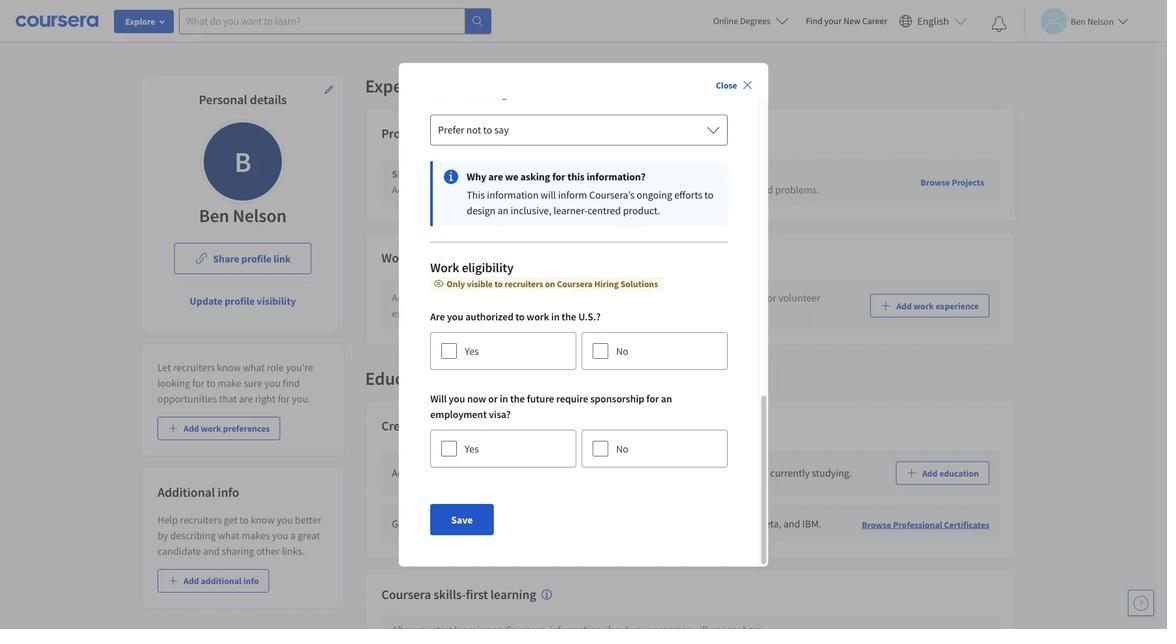 Task type: describe. For each thing, give the bounding box(es) containing it.
to left solve
[[693, 183, 702, 197]]

0 horizontal spatial job-
[[409, 517, 426, 530]]

are
[[430, 310, 445, 323]]

in inside will you now or in the future require sponsorship for an employment visa?
[[500, 392, 508, 405]]

companies
[[656, 517, 703, 530]]

learning
[[491, 586, 537, 602]]

you.
[[292, 392, 311, 405]]

role-
[[474, 517, 495, 530]]

find your new career link
[[800, 13, 894, 29]]

let
[[574, 467, 585, 480]]

to inside help recruiters get to know you better by describing what makes you a great candidate and sharing other links.
[[240, 513, 249, 526]]

add work experience
[[897, 300, 980, 312]]

1 horizontal spatial projects
[[626, 168, 663, 181]]

we
[[505, 170, 518, 183]]

sure
[[244, 376, 263, 389]]

why
[[467, 170, 486, 183]]

on
[[545, 278, 555, 289]]

know inside help recruiters get to know you better by describing what makes you a great candidate and sharing other links.
[[251, 513, 275, 526]]

add work experience button
[[871, 294, 990, 318]]

require
[[556, 392, 588, 405]]

leading
[[621, 517, 653, 530]]

you up a
[[277, 513, 293, 526]]

not
[[466, 123, 481, 136]]

currently
[[771, 467, 810, 480]]

why are we asking for this information? this information will inform coursera's ongoing efforts to design an inclusive, learner-centred product.
[[467, 170, 714, 217]]

authorized
[[465, 310, 513, 323]]

from
[[559, 517, 580, 530]]

prefer not to say
[[438, 123, 509, 136]]

history
[[413, 250, 452, 266]]

career
[[863, 15, 888, 27]]

information: why are we asking for this information? element
[[467, 169, 717, 185]]

you inside add your past work experience here. if you're just starting out, you can add internships or volunteer experience instead.
[[662, 292, 678, 305]]

learner-
[[554, 204, 588, 217]]

to right why
[[488, 168, 497, 181]]

are you authorized to work in the u.s.? group
[[430, 308, 728, 375]]

experience
[[365, 75, 450, 97]]

u.s.?
[[578, 310, 601, 323]]

this
[[567, 170, 585, 183]]

skills
[[462, 168, 486, 181]]

to right visible at the top left of page
[[494, 278, 503, 289]]

makes
[[242, 529, 270, 542]]

ongoing
[[637, 188, 672, 201]]

recruiters inside work eligibility dialog
[[504, 278, 543, 289]]

make
[[218, 376, 242, 389]]

coursera skills-first learning
[[382, 586, 537, 602]]

visibility
[[257, 294, 296, 307]]

out,
[[642, 292, 660, 305]]

here.
[[527, 292, 549, 305]]

help center image
[[1134, 595, 1150, 611]]

only visible to recruiters on coursera hiring solutions
[[446, 278, 658, 289]]

why are we asking for this information? element
[[430, 161, 728, 226]]

close button
[[711, 73, 758, 97]]

get
[[392, 517, 407, 530]]

add work preferences
[[184, 423, 270, 434]]

information about veteran status options image
[[499, 89, 509, 100]]

0 horizontal spatial experience
[[392, 307, 440, 320]]

now
[[467, 392, 486, 405]]

work eligibility
[[430, 259, 514, 275]]

ben
[[199, 204, 229, 227]]

your for new
[[825, 15, 842, 27]]

showcase your skills to recruiters with job-relevant projects add projects here to demonstrate your technical expertise and ability to solve real-world problems.
[[392, 168, 820, 197]]

additional info
[[158, 484, 239, 501]]

hiring
[[594, 278, 619, 289]]

training
[[523, 517, 557, 530]]

to down why
[[470, 183, 479, 197]]

yes for authorized
[[465, 344, 479, 357]]

help
[[158, 513, 178, 526]]

let
[[158, 361, 171, 374]]

no for u.s.?
[[616, 344, 629, 357]]

new
[[844, 15, 861, 27]]

you inside group
[[447, 310, 463, 323]]

to inside popup button
[[483, 123, 492, 136]]

information?
[[587, 170, 646, 183]]

internships
[[717, 292, 766, 305]]

browse professional certificates
[[862, 519, 990, 530]]

you're inside let recruiters know what role you're looking for to make sure you find opportunities that are right for you.
[[286, 361, 313, 374]]

here inside showcase your skills to recruiters with job-relevant projects add projects here to demonstrate your technical expertise and ability to solve real-world problems.
[[449, 183, 468, 197]]

just
[[589, 292, 605, 305]]

real-
[[729, 183, 748, 197]]

visible
[[467, 278, 493, 289]]

you inside let recruiters know what role you're looking for to make sure you find opportunities that are right for you.
[[265, 376, 281, 389]]

sponsorship
[[590, 392, 644, 405]]

save
[[451, 513, 473, 526]]

recruiters inside let recruiters know what role you're looking for to make sure you find opportunities that are right for you.
[[173, 361, 215, 374]]

add work preferences button
[[158, 417, 280, 440]]

coursera inside work eligibility dialog
[[557, 278, 593, 289]]

the inside group
[[562, 310, 576, 323]]

work inside button
[[914, 300, 934, 312]]

will you now or in the future require sponsorship for an employment visa? group
[[430, 391, 728, 473]]

if
[[552, 292, 557, 305]]

other
[[256, 544, 280, 557]]

with inside showcase your skills to recruiters with job-relevant projects add projects here to demonstrate your technical expertise and ability to solve real-world problems.
[[546, 168, 566, 181]]

for inside why are we asking for this information? this information will inform coursera's ongoing efforts to design an inclusive, learner-centred product.
[[552, 170, 565, 183]]

an inside why are we asking for this information? this information will inform coursera's ongoing efforts to design an inclusive, learner-centred product.
[[498, 204, 509, 217]]

recruiters inside showcase your skills to recruiters with job-relevant projects add projects here to demonstrate your technical expertise and ability to solve real-world problems.
[[499, 168, 544, 181]]

additional
[[201, 575, 242, 587]]

share
[[213, 252, 240, 265]]

0 horizontal spatial with
[[453, 517, 472, 530]]

are you authorized to work in the u.s.?
[[430, 310, 601, 323]]

close
[[716, 79, 738, 91]]

professional
[[894, 519, 943, 530]]

you inside will you now or in the future require sponsorship for an employment visa?
[[449, 392, 465, 405]]

help recruiters get to know you better by describing what makes you a great candidate and sharing other links.
[[158, 513, 321, 557]]

meta,
[[758, 517, 782, 530]]

add education
[[923, 467, 980, 479]]

work inside add your past work experience here. if you're just starting out, you can add internships or volunteer experience instead.
[[454, 292, 476, 305]]

coursera image
[[16, 11, 98, 31]]

work inside group
[[527, 310, 549, 323]]

education
[[365, 367, 444, 390]]

show notifications image
[[992, 16, 1008, 32]]

certificates
[[945, 519, 990, 530]]

your down asking
[[539, 183, 559, 197]]

get job-ready with role-based training from industry-leading companies like google, meta, and ibm.
[[392, 517, 822, 530]]

english button
[[894, 0, 973, 42]]

browse for browse projects
[[921, 176, 951, 188]]

update profile visibility
[[190, 294, 296, 307]]

add for preferences
[[184, 423, 199, 434]]

problems.
[[776, 183, 820, 197]]

1 horizontal spatial experience
[[478, 292, 525, 305]]

will
[[430, 392, 447, 405]]

volunteer
[[779, 292, 821, 305]]

personal details
[[199, 92, 287, 108]]

prefer not to say button
[[430, 114, 728, 145]]

the inside will you now or in the future require sponsorship for an employment visa?
[[510, 392, 525, 405]]

solutions
[[621, 278, 658, 289]]

1 horizontal spatial or
[[743, 467, 753, 480]]

or inside will you now or in the future require sponsorship for an employment visa?
[[488, 392, 498, 405]]



Task type: locate. For each thing, give the bounding box(es) containing it.
1 vertical spatial or
[[488, 392, 498, 405]]

1 vertical spatial profile
[[225, 294, 255, 307]]

None search field
[[179, 8, 492, 34]]

visa?
[[489, 408, 511, 421]]

browse inside 'button'
[[921, 176, 951, 188]]

b
[[234, 143, 251, 179]]

to right get
[[240, 513, 249, 526]]

0 horizontal spatial coursera
[[382, 586, 431, 602]]

here down skills
[[449, 183, 468, 197]]

1 vertical spatial browse
[[862, 519, 892, 530]]

add
[[392, 183, 409, 197], [392, 292, 409, 305], [897, 300, 912, 312], [184, 423, 199, 434], [392, 467, 409, 480], [923, 467, 938, 479], [184, 575, 199, 587]]

0 vertical spatial browse
[[921, 176, 951, 188]]

1 horizontal spatial and
[[645, 183, 661, 197]]

efforts
[[674, 188, 702, 201]]

2 no from the top
[[616, 442, 629, 455]]

are inside why are we asking for this information? this information will inform coursera's ongoing efforts to design an inclusive, learner-centred product.
[[488, 170, 503, 183]]

profile
[[242, 252, 272, 265], [225, 294, 255, 307]]

work for work eligibility
[[430, 259, 459, 275]]

ready
[[426, 517, 451, 530]]

0 horizontal spatial what
[[218, 529, 240, 542]]

1 horizontal spatial coursera
[[557, 278, 593, 289]]

coursera right on
[[557, 278, 593, 289]]

work up only
[[430, 259, 459, 275]]

0 vertical spatial job-
[[568, 168, 586, 181]]

info up get
[[218, 484, 239, 501]]

1 vertical spatial info
[[243, 575, 259, 587]]

your for past
[[411, 292, 431, 305]]

to inside group
[[515, 310, 525, 323]]

recruiters up describing at the left of the page
[[180, 513, 222, 526]]

studying.
[[812, 467, 852, 480]]

in up visa?
[[500, 392, 508, 405]]

save button
[[430, 504, 494, 535]]

preferences
[[223, 423, 270, 434]]

veteran
[[430, 89, 464, 102]]

0 vertical spatial here
[[449, 183, 468, 197]]

no down add your past work experience here. if you're just starting out, you can add internships or volunteer experience instead.
[[616, 344, 629, 357]]

inform
[[558, 188, 587, 201]]

b button
[[201, 119, 285, 204]]

work inside button
[[201, 423, 221, 434]]

your for skills
[[439, 168, 460, 181]]

ben nelson
[[199, 204, 287, 227]]

what inside help recruiters get to know you better by describing what makes you a great candidate and sharing other links.
[[218, 529, 240, 542]]

work history
[[382, 250, 452, 266]]

you're inside add your past work experience here. if you're just starting out, you can add internships or volunteer experience instead.
[[559, 292, 587, 305]]

1 vertical spatial projects
[[952, 176, 985, 188]]

recruiters up 'demonstrate'
[[499, 168, 544, 181]]

no inside are you authorized to work in the u.s.? group
[[616, 344, 629, 357]]

links.
[[282, 544, 305, 557]]

1 horizontal spatial are
[[488, 170, 503, 183]]

a
[[290, 529, 296, 542]]

and
[[645, 183, 661, 197], [784, 517, 801, 530], [203, 544, 220, 557]]

an
[[498, 204, 509, 217], [661, 392, 672, 405]]

1 horizontal spatial you're
[[559, 292, 587, 305]]

yes up educational
[[465, 442, 479, 455]]

here left let
[[541, 467, 561, 480]]

your
[[825, 15, 842, 27], [439, 168, 460, 181], [539, 183, 559, 197], [411, 292, 431, 305], [411, 467, 431, 480]]

job- right get
[[409, 517, 426, 530]]

relevant
[[586, 168, 624, 181]]

share profile link button
[[174, 243, 312, 274]]

in
[[551, 310, 560, 323], [500, 392, 508, 405]]

will you now or in the future require sponsorship for an employment visa?
[[430, 392, 672, 421]]

1 horizontal spatial the
[[562, 310, 576, 323]]

to left say
[[483, 123, 492, 136]]

know inside let recruiters know what role you're looking for to make sure you find opportunities that are right for you.
[[217, 361, 241, 374]]

0 horizontal spatial the
[[510, 392, 525, 405]]

0 vertical spatial the
[[562, 310, 576, 323]]

profile for share
[[242, 252, 272, 265]]

get
[[224, 513, 238, 526]]

1 horizontal spatial an
[[661, 392, 672, 405]]

1 vertical spatial what
[[218, 529, 240, 542]]

you right 'where'
[[690, 467, 707, 480]]

work inside dialog
[[430, 259, 459, 275]]

know up make
[[217, 361, 241, 374]]

with
[[546, 168, 566, 181], [453, 517, 472, 530]]

projects
[[382, 125, 427, 142], [952, 176, 985, 188]]

1 horizontal spatial know
[[251, 513, 275, 526]]

1 vertical spatial with
[[453, 517, 472, 530]]

job- inside showcase your skills to recruiters with job-relevant projects add projects here to demonstrate your technical expertise and ability to solve real-world problems.
[[568, 168, 586, 181]]

or left volunteer
[[768, 292, 777, 305]]

ability
[[664, 183, 691, 197]]

1 vertical spatial yes
[[465, 442, 479, 455]]

1 vertical spatial you're
[[286, 361, 313, 374]]

for up "opportunities"
[[192, 376, 205, 389]]

0 vertical spatial coursera
[[557, 278, 593, 289]]

1 vertical spatial in
[[500, 392, 508, 405]]

and down describing at the left of the page
[[203, 544, 220, 557]]

2 vertical spatial know
[[251, 513, 275, 526]]

to left make
[[207, 376, 216, 389]]

you left a
[[272, 529, 288, 542]]

your for educational
[[411, 467, 431, 480]]

technical
[[561, 183, 601, 197]]

yes
[[465, 344, 479, 357], [465, 442, 479, 455]]

0 vertical spatial no
[[616, 344, 629, 357]]

add for past
[[392, 292, 409, 305]]

the left "u.s.?"
[[562, 310, 576, 323]]

find
[[806, 15, 823, 27]]

1 horizontal spatial in
[[551, 310, 560, 323]]

0 vertical spatial profile
[[242, 252, 272, 265]]

know left 'where'
[[635, 467, 659, 480]]

you left can at the right top
[[662, 292, 678, 305]]

role
[[267, 361, 284, 374]]

to
[[483, 123, 492, 136], [488, 168, 497, 181], [470, 183, 479, 197], [693, 183, 702, 197], [705, 188, 714, 201], [494, 278, 503, 289], [515, 310, 525, 323], [207, 376, 216, 389], [563, 467, 572, 480], [240, 513, 249, 526]]

1 vertical spatial no
[[616, 442, 629, 455]]

0 vertical spatial projects
[[382, 125, 427, 142]]

job- up technical
[[568, 168, 586, 181]]

2 yes from the top
[[465, 442, 479, 455]]

0 horizontal spatial or
[[488, 392, 498, 405]]

to right efforts
[[705, 188, 714, 201]]

1 vertical spatial job-
[[409, 517, 426, 530]]

1 vertical spatial and
[[784, 517, 801, 530]]

0 vertical spatial an
[[498, 204, 509, 217]]

0 horizontal spatial projects
[[411, 183, 447, 197]]

personal
[[199, 92, 247, 108]]

know up makes
[[251, 513, 275, 526]]

profile for update
[[225, 294, 255, 307]]

yes inside will you now or in the future require sponsorship for an employment visa? "group"
[[465, 442, 479, 455]]

where
[[661, 467, 688, 480]]

1 horizontal spatial with
[[546, 168, 566, 181]]

can
[[680, 292, 696, 305]]

no inside "group"
[[616, 442, 629, 455]]

0 horizontal spatial projects
[[382, 125, 427, 142]]

2 vertical spatial are
[[755, 467, 769, 480]]

info inside button
[[243, 575, 259, 587]]

0 horizontal spatial you're
[[286, 361, 313, 374]]

1 yes from the top
[[465, 344, 479, 357]]

an inside will you now or in the future require sponsorship for an employment visa?
[[661, 392, 672, 405]]

0 horizontal spatial browse
[[862, 519, 892, 530]]

or right 'studied'
[[743, 467, 753, 480]]

add for info
[[184, 575, 199, 587]]

the
[[562, 310, 576, 323], [510, 392, 525, 405]]

0 horizontal spatial an
[[498, 204, 509, 217]]

your left the past
[[411, 292, 431, 305]]

1 horizontal spatial info
[[243, 575, 259, 587]]

your right find
[[825, 15, 842, 27]]

or right now
[[488, 392, 498, 405]]

1 horizontal spatial what
[[243, 361, 265, 374]]

recruiters up here.
[[504, 278, 543, 289]]

your inside 'link'
[[825, 15, 842, 27]]

and up product.
[[645, 183, 661, 197]]

add education button
[[897, 461, 990, 485]]

0 vertical spatial yes
[[465, 344, 479, 357]]

describing
[[170, 529, 216, 542]]

0 vertical spatial are
[[488, 170, 503, 183]]

recruiters inside help recruiters get to know you better by describing what makes you a great candidate and sharing other links.
[[180, 513, 222, 526]]

an down information
[[498, 204, 509, 217]]

1 horizontal spatial projects
[[952, 176, 985, 188]]

yes inside are you authorized to work in the u.s.? group
[[465, 344, 479, 357]]

for inside will you now or in the future require sponsorship for an employment visa?
[[646, 392, 659, 405]]

info right additional
[[243, 575, 259, 587]]

additional
[[158, 484, 215, 501]]

for down find at the bottom of the page
[[278, 392, 290, 405]]

yes for now
[[465, 442, 479, 455]]

add for educational
[[392, 467, 409, 480]]

0 horizontal spatial and
[[203, 544, 220, 557]]

1 horizontal spatial work
[[430, 259, 459, 275]]

are left currently
[[755, 467, 769, 480]]

instead.
[[442, 307, 476, 320]]

you're right if
[[559, 292, 587, 305]]

2 vertical spatial and
[[203, 544, 220, 557]]

2 horizontal spatial and
[[784, 517, 801, 530]]

with left 'role-'
[[453, 517, 472, 530]]

1 no from the top
[[616, 344, 629, 357]]

add additional info button
[[158, 569, 269, 593]]

details
[[250, 92, 287, 108]]

0 vertical spatial you're
[[559, 292, 587, 305]]

0 horizontal spatial info
[[218, 484, 239, 501]]

you're up find at the bottom of the page
[[286, 361, 313, 374]]

what inside let recruiters know what role you're looking for to make sure you find opportunities that are right for you.
[[243, 361, 265, 374]]

what up sure
[[243, 361, 265, 374]]

2 horizontal spatial know
[[635, 467, 659, 480]]

work left history
[[382, 250, 411, 266]]

better
[[295, 513, 321, 526]]

1 vertical spatial projects
[[411, 183, 447, 197]]

0 vertical spatial and
[[645, 183, 661, 197]]

educational
[[433, 467, 485, 480]]

find your new career
[[806, 15, 888, 27]]

recruiters up looking
[[173, 361, 215, 374]]

this
[[467, 188, 485, 201]]

you down the role
[[265, 376, 281, 389]]

eligibility
[[462, 259, 514, 275]]

are down sure
[[239, 392, 253, 405]]

1 vertical spatial coursera
[[382, 586, 431, 602]]

profile right update
[[225, 294, 255, 307]]

0 vertical spatial or
[[768, 292, 777, 305]]

1 horizontal spatial job-
[[568, 168, 586, 181]]

2 horizontal spatial are
[[755, 467, 769, 480]]

here
[[449, 183, 468, 197], [541, 467, 561, 480]]

you up employment
[[449, 392, 465, 405]]

projects down showcase
[[411, 183, 447, 197]]

0 horizontal spatial here
[[449, 183, 468, 197]]

credentials
[[382, 418, 445, 434]]

1 horizontal spatial here
[[541, 467, 561, 480]]

and left ibm.
[[784, 517, 801, 530]]

work for work history
[[382, 250, 411, 266]]

2 horizontal spatial or
[[768, 292, 777, 305]]

for left this
[[552, 170, 565, 183]]

0 vertical spatial know
[[217, 361, 241, 374]]

browse for browse professional certificates
[[862, 519, 892, 530]]

no
[[616, 344, 629, 357], [616, 442, 629, 455]]

2 vertical spatial or
[[743, 467, 753, 480]]

0 vertical spatial projects
[[626, 168, 663, 181]]

great
[[298, 529, 320, 542]]

for right sponsorship
[[646, 392, 659, 405]]

skills-
[[434, 586, 466, 602]]

yes down authorized
[[465, 344, 479, 357]]

edit image
[[324, 85, 334, 95]]

are inside let recruiters know what role you're looking for to make sure you find opportunities that are right for you.
[[239, 392, 253, 405]]

are left we on the top left of page
[[488, 170, 503, 183]]

0 horizontal spatial work
[[382, 250, 411, 266]]

opportunities
[[158, 392, 217, 405]]

0 vertical spatial info
[[218, 484, 239, 501]]

update
[[190, 294, 223, 307]]

showcase
[[392, 168, 437, 181]]

add inside showcase your skills to recruiters with job-relevant projects add projects here to demonstrate your technical expertise and ability to solve real-world problems.
[[392, 183, 409, 197]]

with left this
[[546, 168, 566, 181]]

asking
[[520, 170, 550, 183]]

are
[[488, 170, 503, 183], [239, 392, 253, 405], [755, 467, 769, 480]]

your left educational
[[411, 467, 431, 480]]

to right authorized
[[515, 310, 525, 323]]

update profile visibility button
[[179, 285, 307, 317]]

veteran status
[[430, 89, 494, 102]]

1 vertical spatial the
[[510, 392, 525, 405]]

job-
[[568, 168, 586, 181], [409, 517, 426, 530]]

0 horizontal spatial are
[[239, 392, 253, 405]]

world
[[748, 183, 774, 197]]

your left skills
[[439, 168, 460, 181]]

find
[[283, 376, 300, 389]]

or inside add your past work experience here. if you're just starting out, you can add internships or volunteer experience instead.
[[768, 292, 777, 305]]

share profile link
[[213, 252, 291, 265]]

projects inside 'button'
[[952, 176, 985, 188]]

0 vertical spatial what
[[243, 361, 265, 374]]

projects up 'ongoing'
[[626, 168, 663, 181]]

coursera left skills-
[[382, 586, 431, 602]]

1 vertical spatial an
[[661, 392, 672, 405]]

to left let
[[563, 467, 572, 480]]

add inside add your past work experience here. if you're just starting out, you can add internships or volunteer experience instead.
[[392, 292, 409, 305]]

0 vertical spatial with
[[546, 168, 566, 181]]

you right are
[[447, 310, 463, 323]]

no up add your educational background here to let employers know where you studied or are currently studying.
[[616, 442, 629, 455]]

add for experience
[[897, 300, 912, 312]]

your inside add your past work experience here. if you're just starting out, you can add internships or volunteer experience instead.
[[411, 292, 431, 305]]

0 horizontal spatial know
[[217, 361, 241, 374]]

no for require
[[616, 442, 629, 455]]

what down get
[[218, 529, 240, 542]]

centred
[[588, 204, 621, 217]]

the left future
[[510, 392, 525, 405]]

0 horizontal spatial in
[[500, 392, 508, 405]]

education
[[940, 467, 980, 479]]

0 vertical spatial in
[[551, 310, 560, 323]]

1 vertical spatial are
[[239, 392, 253, 405]]

link
[[274, 252, 291, 265]]

an right sponsorship
[[661, 392, 672, 405]]

in down if
[[551, 310, 560, 323]]

work eligibility dialog
[[399, 0, 769, 566]]

profile left link
[[242, 252, 272, 265]]

browse
[[921, 176, 951, 188], [862, 519, 892, 530]]

1 vertical spatial here
[[541, 467, 561, 480]]

coursera
[[557, 278, 593, 289], [382, 586, 431, 602]]

in inside group
[[551, 310, 560, 323]]

1 horizontal spatial browse
[[921, 176, 951, 188]]

experience inside button
[[936, 300, 980, 312]]

to inside let recruiters know what role you're looking for to make sure you find opportunities that are right for you.
[[207, 376, 216, 389]]

and inside help recruiters get to know you better by describing what makes you a great candidate and sharing other links.
[[203, 544, 220, 557]]

for
[[552, 170, 565, 183], [192, 376, 205, 389], [646, 392, 659, 405], [278, 392, 290, 405]]

and inside showcase your skills to recruiters with job-relevant projects add projects here to demonstrate your technical expertise and ability to solve real-world problems.
[[645, 183, 661, 197]]

browse projects button
[[916, 170, 990, 194]]

first
[[466, 586, 488, 602]]

google,
[[723, 517, 756, 530]]

1 vertical spatial know
[[635, 467, 659, 480]]

2 horizontal spatial experience
[[936, 300, 980, 312]]

to inside why are we asking for this information? this information will inform coursera's ongoing efforts to design an inclusive, learner-centred product.
[[705, 188, 714, 201]]



Task type: vqa. For each thing, say whether or not it's contained in the screenshot.
the left Projects
yes



